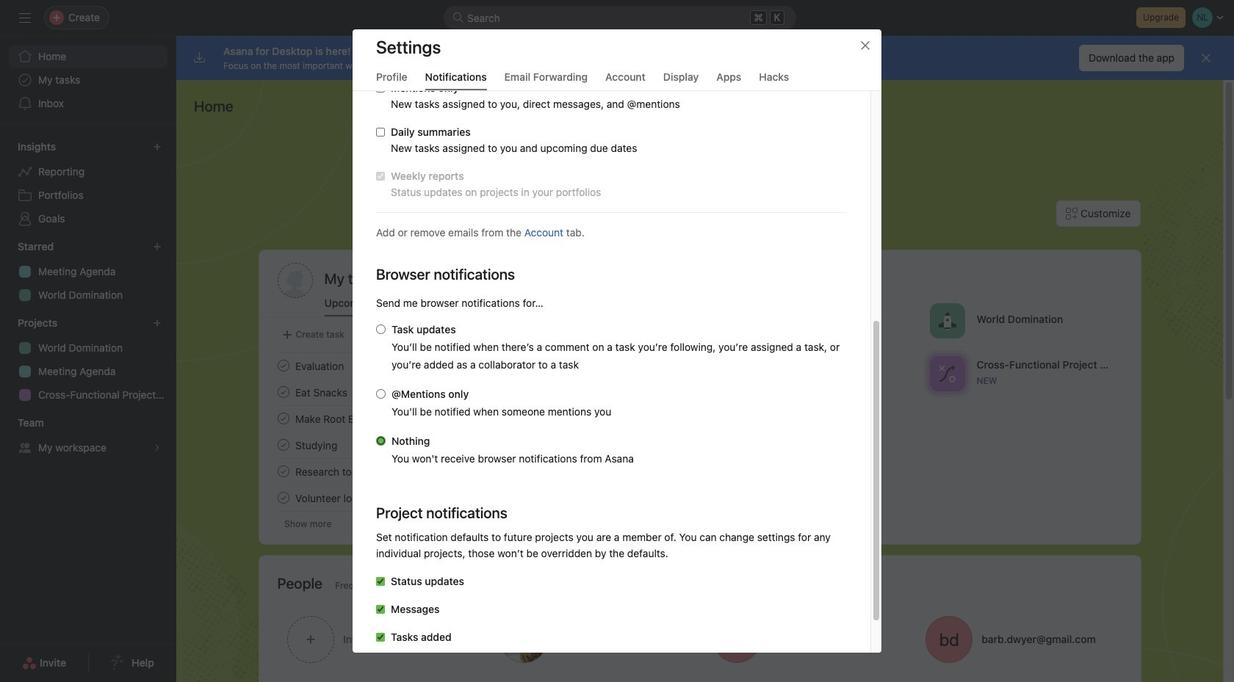Task type: locate. For each thing, give the bounding box(es) containing it.
1 vertical spatial mark complete image
[[274, 436, 292, 454]]

starred element
[[0, 234, 176, 310]]

Mark complete checkbox
[[274, 357, 292, 375], [274, 410, 292, 428], [274, 436, 292, 454], [274, 463, 292, 481], [274, 489, 292, 507]]

global element
[[0, 36, 176, 124]]

3 mark complete image from the top
[[274, 463, 292, 481]]

mark complete image
[[274, 410, 292, 428], [274, 436, 292, 454]]

None checkbox
[[376, 172, 385, 181], [376, 578, 385, 586], [376, 172, 385, 181], [376, 578, 385, 586]]

2 mark complete image from the top
[[274, 436, 292, 454]]

None radio
[[376, 325, 386, 334], [376, 389, 386, 399], [376, 436, 386, 446], [376, 325, 386, 334], [376, 389, 386, 399], [376, 436, 386, 446]]

0 vertical spatial mark complete image
[[274, 410, 292, 428]]

add profile photo image
[[277, 263, 313, 298]]

mark complete image for 4th mark complete checkbox from the top of the page
[[274, 463, 292, 481]]

rocket image
[[938, 312, 956, 330]]

4 mark complete image from the top
[[274, 489, 292, 507]]

dismiss image
[[1201, 52, 1212, 64]]

mark complete image
[[274, 357, 292, 375], [274, 384, 292, 401], [274, 463, 292, 481], [274, 489, 292, 507]]

1 mark complete image from the top
[[274, 410, 292, 428]]

None checkbox
[[376, 84, 385, 93], [376, 128, 385, 137], [376, 605, 385, 614], [376, 633, 385, 642], [376, 84, 385, 93], [376, 128, 385, 137], [376, 605, 385, 614], [376, 633, 385, 642]]

insights element
[[0, 134, 176, 234]]

line_and_symbols image
[[938, 365, 956, 382]]

Mark complete checkbox
[[274, 384, 292, 401]]

mark complete image for mark complete option in the bottom of the page
[[274, 384, 292, 401]]

1 mark complete image from the top
[[274, 357, 292, 375]]

hide sidebar image
[[19, 12, 31, 24]]

2 mark complete image from the top
[[274, 384, 292, 401]]

2 mark complete checkbox from the top
[[274, 410, 292, 428]]

close image
[[860, 40, 871, 51]]



Task type: describe. For each thing, give the bounding box(es) containing it.
mark complete image for fourth mark complete checkbox from the bottom of the page
[[274, 410, 292, 428]]

1 mark complete checkbox from the top
[[274, 357, 292, 375]]

teams element
[[0, 410, 176, 463]]

projects element
[[0, 310, 176, 410]]

3 mark complete checkbox from the top
[[274, 436, 292, 454]]

5 mark complete checkbox from the top
[[274, 489, 292, 507]]

prominent image
[[453, 12, 464, 24]]

mark complete image for 3rd mark complete checkbox from the bottom
[[274, 436, 292, 454]]

mark complete image for first mark complete checkbox
[[274, 357, 292, 375]]

4 mark complete checkbox from the top
[[274, 463, 292, 481]]

mark complete image for first mark complete checkbox from the bottom
[[274, 489, 292, 507]]



Task type: vqa. For each thing, say whether or not it's contained in the screenshot.
right Portfolios
no



